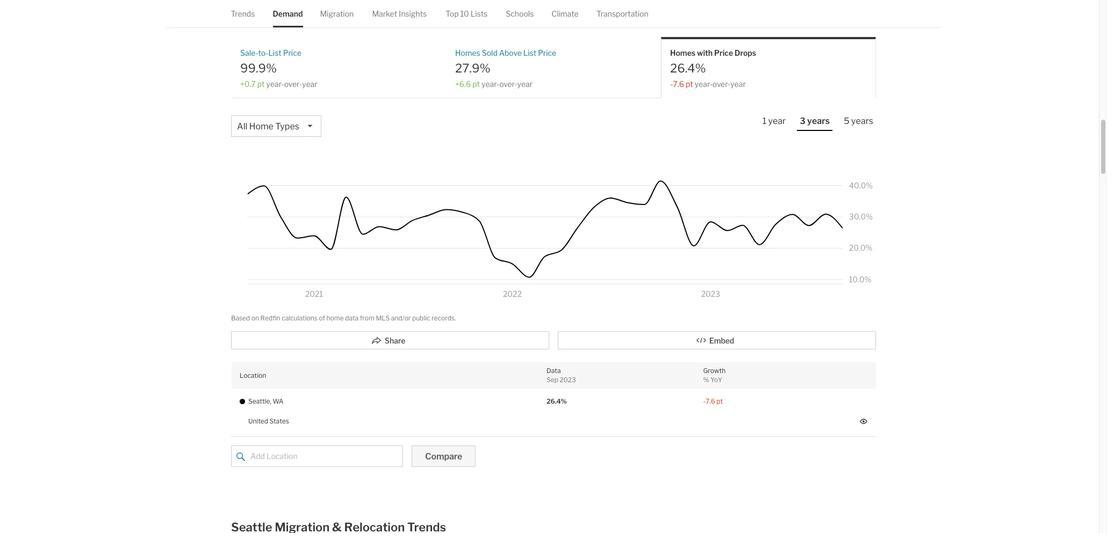 Task type: describe. For each thing, give the bounding box(es) containing it.
5 years button
[[841, 115, 876, 130]]

years for 3 years
[[807, 116, 830, 126]]

calculations
[[282, 314, 318, 322]]

market
[[372, 9, 398, 18]]

1
[[763, 116, 767, 126]]

- inside homes with price drops 26.4% -7.6 pt year-over-year
[[670, 79, 673, 88]]

top 10 lists link
[[446, 0, 488, 28]]

market insights
[[372, 9, 427, 18]]

homes for 27.9%
[[455, 48, 480, 58]]

1 horizontal spatial -
[[703, 398, 706, 406]]

year inside sale-to-list price 99.9% +0.7 pt year-over-year
[[302, 79, 317, 88]]

list inside homes sold above list price 27.9% +6.6 pt year-over-year
[[523, 48, 536, 58]]

above
[[499, 48, 522, 58]]

united
[[248, 417, 268, 425]]

lists
[[471, 9, 488, 18]]

all
[[237, 121, 247, 132]]

to-
[[258, 48, 268, 58]]

migration
[[320, 9, 354, 18]]

transportation
[[597, 9, 649, 18]]

homes with price drops 26.4% -7.6 pt year-over-year
[[670, 48, 756, 88]]

compare
[[425, 452, 462, 462]]

share
[[385, 337, 405, 346]]

+0.7
[[240, 79, 256, 88]]

and/or
[[391, 314, 411, 322]]

sale-to-list price 99.9% +0.7 pt year-over-year
[[240, 48, 317, 88]]

data
[[547, 367, 561, 375]]

insights
[[399, 9, 427, 18]]

price inside sale-to-list price 99.9% +0.7 pt year-over-year
[[283, 48, 301, 58]]

migration link
[[320, 0, 354, 28]]

27.9%
[[455, 61, 491, 75]]

data sep 2023
[[547, 367, 576, 384]]

top
[[446, 9, 459, 18]]

price inside homes sold above list price 27.9% +6.6 pt year-over-year
[[538, 48, 556, 58]]

3 years button
[[797, 115, 833, 131]]

sep
[[547, 376, 558, 384]]

seattle, wa
[[248, 398, 284, 406]]

mls
[[376, 314, 390, 322]]

year- for -
[[695, 79, 713, 88]]

demand
[[273, 9, 303, 18]]

1 vertical spatial 7.6
[[706, 398, 715, 406]]

seattle,
[[248, 398, 271, 406]]

drops
[[735, 48, 756, 58]]

5 years
[[844, 116, 873, 126]]

location
[[240, 372, 266, 380]]

list inside sale-to-list price 99.9% +0.7 pt year-over-year
[[268, 48, 282, 58]]

over- inside sale-to-list price 99.9% +0.7 pt year-over-year
[[284, 79, 302, 88]]

pt inside sale-to-list price 99.9% +0.7 pt year-over-year
[[257, 79, 265, 88]]

7.6 inside homes with price drops 26.4% -7.6 pt year-over-year
[[673, 79, 684, 88]]

top 10 lists
[[446, 9, 488, 18]]

schools link
[[506, 0, 534, 28]]

pt inside homes sold above list price 27.9% +6.6 pt year-over-year
[[473, 79, 480, 88]]

market insights link
[[372, 0, 427, 28]]

sale-
[[240, 48, 258, 58]]

pt inside homes with price drops 26.4% -7.6 pt year-over-year
[[686, 79, 693, 88]]

redfin
[[260, 314, 280, 322]]

1 year button
[[760, 115, 789, 130]]

99.9%
[[240, 61, 277, 75]]

demand link
[[273, 0, 303, 28]]

home
[[249, 121, 274, 132]]



Task type: locate. For each thing, give the bounding box(es) containing it.
2 horizontal spatial year-
[[695, 79, 713, 88]]

3 over- from the left
[[713, 79, 731, 88]]

1 horizontal spatial 7.6
[[706, 398, 715, 406]]

1 horizontal spatial year-
[[482, 79, 499, 88]]

homes inside homes with price drops 26.4% -7.6 pt year-over-year
[[670, 48, 696, 58]]

embed
[[709, 337, 734, 346]]

0 horizontal spatial list
[[268, 48, 282, 58]]

homes up 27.9%
[[455, 48, 480, 58]]

1 horizontal spatial homes
[[670, 48, 696, 58]]

year
[[302, 79, 317, 88], [517, 79, 533, 88], [731, 79, 746, 88], [768, 116, 786, 126]]

10
[[461, 9, 469, 18]]

-
[[670, 79, 673, 88], [703, 398, 706, 406]]

schools
[[506, 9, 534, 18]]

%
[[703, 376, 709, 384]]

1 years from the left
[[807, 116, 830, 126]]

year-
[[266, 79, 284, 88], [482, 79, 499, 88], [695, 79, 713, 88]]

pt
[[257, 79, 265, 88], [473, 79, 480, 88], [686, 79, 693, 88], [717, 398, 723, 406]]

transportation link
[[597, 0, 649, 28]]

year- inside homes sold above list price 27.9% +6.6 pt year-over-year
[[482, 79, 499, 88]]

homes for 26.4%
[[670, 48, 696, 58]]

year- down the 99.9%
[[266, 79, 284, 88]]

based
[[231, 314, 250, 322]]

26.4% down with
[[670, 61, 706, 75]]

over- down above
[[499, 79, 517, 88]]

types
[[275, 121, 299, 132]]

list up the 99.9%
[[268, 48, 282, 58]]

3 years
[[800, 116, 830, 126]]

home
[[327, 314, 344, 322]]

0 horizontal spatial price
[[283, 48, 301, 58]]

3 year- from the left
[[695, 79, 713, 88]]

years right 3
[[807, 116, 830, 126]]

0 vertical spatial -
[[670, 79, 673, 88]]

year- inside sale-to-list price 99.9% +0.7 pt year-over-year
[[266, 79, 284, 88]]

public
[[412, 314, 430, 322]]

-7.6 pt
[[703, 398, 723, 406]]

years right 5
[[851, 116, 873, 126]]

sold
[[482, 48, 498, 58]]

26.4% inside homes with price drops 26.4% -7.6 pt year-over-year
[[670, 61, 706, 75]]

26.4%
[[670, 61, 706, 75], [547, 398, 567, 406]]

year inside 1 year button
[[768, 116, 786, 126]]

0 vertical spatial 7.6
[[673, 79, 684, 88]]

wrapper image
[[236, 453, 245, 462]]

1 price from the left
[[283, 48, 301, 58]]

3 price from the left
[[714, 48, 733, 58]]

26.4% down sep
[[547, 398, 567, 406]]

wa
[[273, 398, 284, 406]]

embed button
[[558, 332, 876, 350]]

year- for 27.9%
[[482, 79, 499, 88]]

climate
[[552, 9, 579, 18]]

1 vertical spatial -
[[703, 398, 706, 406]]

over- up types
[[284, 79, 302, 88]]

homes left with
[[670, 48, 696, 58]]

2 over- from the left
[[499, 79, 517, 88]]

over- inside homes with price drops 26.4% -7.6 pt year-over-year
[[713, 79, 731, 88]]

1 horizontal spatial price
[[538, 48, 556, 58]]

states
[[270, 417, 289, 425]]

0 horizontal spatial year-
[[266, 79, 284, 88]]

homes
[[455, 48, 480, 58], [670, 48, 696, 58]]

1 horizontal spatial list
[[523, 48, 536, 58]]

0 horizontal spatial 26.4%
[[547, 398, 567, 406]]

price right with
[[714, 48, 733, 58]]

year inside homes sold above list price 27.9% +6.6 pt year-over-year
[[517, 79, 533, 88]]

0 horizontal spatial -
[[670, 79, 673, 88]]

year- down with
[[695, 79, 713, 88]]

+6.6
[[455, 79, 471, 88]]

over-
[[284, 79, 302, 88], [499, 79, 517, 88], [713, 79, 731, 88]]

5
[[844, 116, 850, 126]]

years for 5 years
[[851, 116, 873, 126]]

1 list from the left
[[268, 48, 282, 58]]

2 horizontal spatial price
[[714, 48, 733, 58]]

all home types
[[237, 121, 299, 132]]

over- for 27.9%
[[499, 79, 517, 88]]

1 horizontal spatial 26.4%
[[670, 61, 706, 75]]

climate link
[[552, 0, 579, 28]]

1 year- from the left
[[266, 79, 284, 88]]

2 price from the left
[[538, 48, 556, 58]]

trends link
[[231, 0, 255, 28]]

list
[[268, 48, 282, 58], [523, 48, 536, 58]]

2 list from the left
[[523, 48, 536, 58]]

price inside homes with price drops 26.4% -7.6 pt year-over-year
[[714, 48, 733, 58]]

over- for -
[[713, 79, 731, 88]]

homes inside homes sold above list price 27.9% +6.6 pt year-over-year
[[455, 48, 480, 58]]

1 year
[[763, 116, 786, 126]]

1 vertical spatial 26.4%
[[547, 398, 567, 406]]

7.6
[[673, 79, 684, 88], [706, 398, 715, 406]]

1 horizontal spatial years
[[851, 116, 873, 126]]

based on redfin calculations of home data from mls and/or public records.
[[231, 314, 456, 322]]

1 over- from the left
[[284, 79, 302, 88]]

from
[[360, 314, 375, 322]]

0 horizontal spatial 7.6
[[673, 79, 684, 88]]

3
[[800, 116, 806, 126]]

price right above
[[538, 48, 556, 58]]

0 horizontal spatial homes
[[455, 48, 480, 58]]

price
[[283, 48, 301, 58], [538, 48, 556, 58], [714, 48, 733, 58]]

of
[[319, 314, 325, 322]]

growth
[[703, 367, 726, 375]]

2 years from the left
[[851, 116, 873, 126]]

0 vertical spatial 26.4%
[[670, 61, 706, 75]]

data
[[345, 314, 359, 322]]

with
[[697, 48, 713, 58]]

list right above
[[523, 48, 536, 58]]

records.
[[432, 314, 456, 322]]

on
[[251, 314, 259, 322]]

over- inside homes sold above list price 27.9% +6.6 pt year-over-year
[[499, 79, 517, 88]]

year- down 27.9%
[[482, 79, 499, 88]]

2023
[[560, 376, 576, 384]]

year inside homes with price drops 26.4% -7.6 pt year-over-year
[[731, 79, 746, 88]]

1 homes from the left
[[455, 48, 480, 58]]

year- inside homes with price drops 26.4% -7.6 pt year-over-year
[[695, 79, 713, 88]]

yoy
[[711, 376, 722, 384]]

1 horizontal spatial over-
[[499, 79, 517, 88]]

years
[[807, 116, 830, 126], [851, 116, 873, 126]]

2 year- from the left
[[482, 79, 499, 88]]

growth % yoy
[[703, 367, 726, 384]]

homes sold above list price 27.9% +6.6 pt year-over-year
[[455, 48, 556, 88]]

0 horizontal spatial over-
[[284, 79, 302, 88]]

Add Location search field
[[231, 446, 403, 467]]

trends
[[231, 9, 255, 18]]

2 horizontal spatial over-
[[713, 79, 731, 88]]

0 horizontal spatial years
[[807, 116, 830, 126]]

united states
[[248, 417, 289, 425]]

price right to-
[[283, 48, 301, 58]]

compare button
[[412, 446, 476, 467]]

2 homes from the left
[[670, 48, 696, 58]]

over- down with
[[713, 79, 731, 88]]

share button
[[231, 332, 549, 350]]



Task type: vqa. For each thing, say whether or not it's contained in the screenshot.
▾
no



